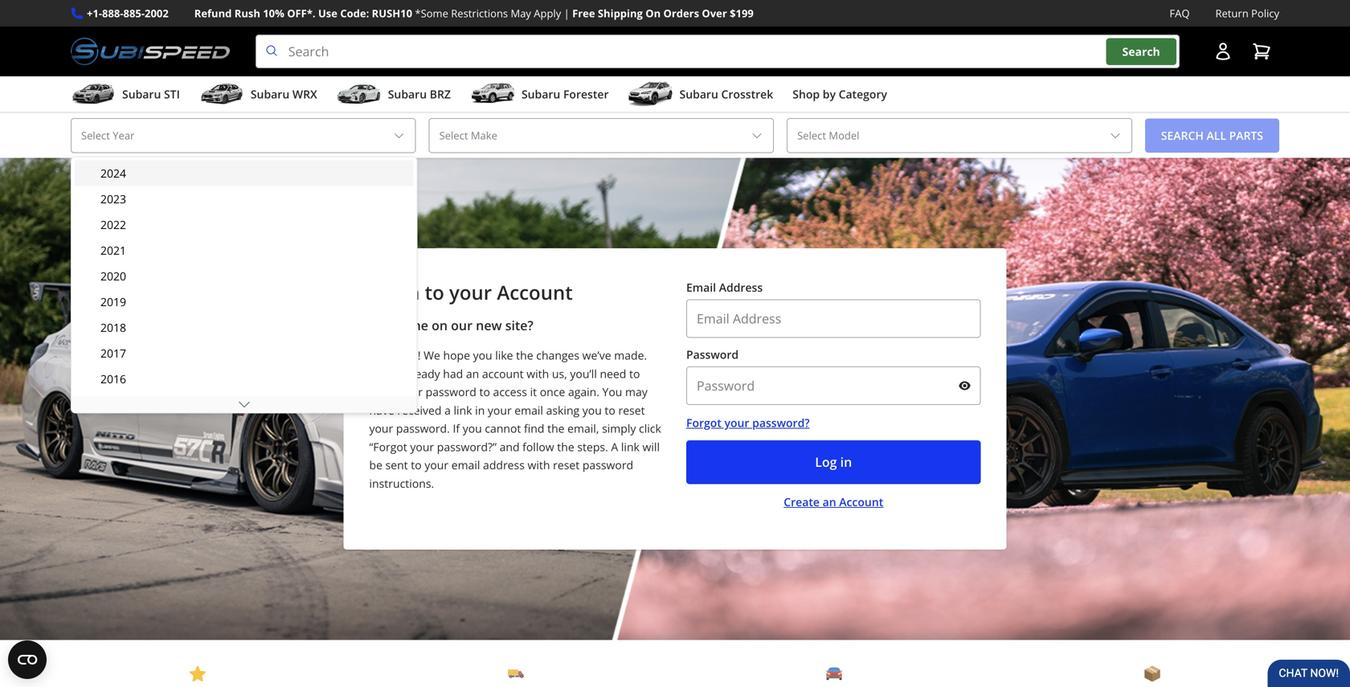 Task type: vqa. For each thing, say whether or not it's contained in the screenshot.
2013,
no



Task type: describe. For each thing, give the bounding box(es) containing it.
2018
[[101, 320, 126, 335]]

0 vertical spatial the
[[516, 348, 534, 363]]

to down you
[[605, 403, 616, 418]]

your up the received
[[399, 384, 423, 400]]

code:
[[340, 6, 369, 21]]

2 horizontal spatial reset
[[619, 403, 645, 418]]

first
[[369, 317, 397, 334]]

you up the password?"
[[463, 421, 482, 436]]

2 vertical spatial the
[[557, 439, 575, 455]]

again.
[[568, 384, 600, 400]]

your inside forgot your password? log in
[[725, 415, 750, 431]]

made.
[[615, 348, 647, 363]]

follow
[[523, 439, 555, 455]]

0 horizontal spatial reset
[[369, 384, 396, 400]]

you down welcome!
[[379, 366, 399, 381]]

|
[[564, 6, 570, 21]]

0 horizontal spatial link
[[454, 403, 472, 418]]

on
[[646, 6, 661, 21]]

1 vertical spatial the
[[548, 421, 565, 436]]

login to your account
[[369, 279, 573, 306]]

your up our
[[450, 279, 492, 306]]

885-
[[123, 6, 145, 21]]

received
[[398, 403, 442, 418]]

2024
[[101, 166, 126, 181]]

login
[[369, 279, 420, 306]]

use
[[318, 6, 338, 21]]

password.
[[396, 421, 450, 436]]

instructions.
[[369, 476, 434, 491]]

create an account link
[[784, 494, 884, 510]]

may
[[511, 6, 531, 21]]

+1-888-885-2002 link
[[87, 5, 169, 22]]

you left like on the left bottom of the page
[[473, 348, 493, 363]]

create an account
[[784, 495, 884, 510]]

email address
[[687, 280, 763, 295]]

policy
[[1252, 6, 1280, 21]]

$199
[[730, 6, 754, 21]]

time
[[400, 317, 429, 334]]

refund rush 10% off*. use code: rush10 *some restrictions may apply | free shipping on orders over $199
[[194, 6, 754, 21]]

first time on our new site?
[[369, 317, 534, 334]]

888-
[[102, 6, 123, 21]]

log
[[816, 454, 837, 471]]

we
[[424, 348, 441, 363]]

2020
[[101, 269, 126, 284]]

2021
[[101, 243, 126, 258]]

new
[[476, 317, 502, 334]]

password?
[[753, 415, 810, 431]]

1 vertical spatial if
[[453, 421, 460, 436]]

0 horizontal spatial email
[[452, 458, 480, 473]]

free
[[573, 6, 595, 21]]

need
[[600, 366, 627, 381]]

0 horizontal spatial if
[[369, 366, 376, 381]]

an inside welcome! we hope you like the changes we've made. if you already had an account with us, you'll need to reset your password to access it once again. you may have received a link in your email asking you to reset your password. if you cannot find the email, simply click "forgot your password?" and follow the steps. a link will be sent to your email address with reset password instructions.
[[466, 366, 479, 381]]

find
[[524, 421, 545, 436]]

search input field
[[256, 35, 1180, 68]]

like
[[496, 348, 513, 363]]

10%
[[263, 6, 285, 21]]

rush10
[[372, 6, 413, 21]]

already
[[402, 366, 440, 381]]

to up on
[[425, 279, 445, 306]]

0 vertical spatial password
[[426, 384, 477, 400]]

0 vertical spatial email
[[515, 403, 544, 418]]

your down "password."
[[410, 439, 434, 455]]

to up may
[[630, 366, 640, 381]]

1 vertical spatial with
[[528, 458, 550, 473]]

rush
[[235, 6, 260, 21]]

email
[[687, 280, 717, 295]]

email,
[[568, 421, 599, 436]]

search button
[[1107, 38, 1177, 65]]

1 vertical spatial account
[[840, 495, 884, 510]]

simply
[[602, 421, 636, 436]]

to right sent
[[411, 458, 422, 473]]

return
[[1216, 6, 1249, 21]]

our
[[451, 317, 473, 334]]

off*.
[[287, 6, 316, 21]]

forgot your password? log in
[[687, 415, 853, 471]]

password
[[687, 347, 739, 362]]

and
[[500, 439, 520, 455]]

return policy
[[1216, 6, 1280, 21]]



Task type: locate. For each thing, give the bounding box(es) containing it.
password down a
[[583, 458, 634, 473]]

1 horizontal spatial link
[[621, 439, 640, 455]]

your down have
[[369, 421, 393, 436]]

we've
[[583, 348, 612, 363]]

over
[[702, 6, 728, 21]]

access
[[493, 384, 527, 400]]

in
[[475, 403, 485, 418], [841, 454, 853, 471]]

0 vertical spatial link
[[454, 403, 472, 418]]

forgot your password? link
[[687, 415, 981, 431]]

an right had
[[466, 366, 479, 381]]

Password password field
[[687, 367, 981, 405]]

account down log in button
[[840, 495, 884, 510]]

have
[[369, 403, 395, 418]]

0 vertical spatial if
[[369, 366, 376, 381]]

you
[[473, 348, 493, 363], [379, 366, 399, 381], [583, 403, 602, 418], [463, 421, 482, 436]]

search
[[1123, 44, 1161, 59]]

may
[[626, 384, 648, 400]]

1 vertical spatial link
[[621, 439, 640, 455]]

account
[[497, 279, 573, 306], [840, 495, 884, 510]]

asking
[[546, 403, 580, 418]]

apply
[[534, 6, 561, 21]]

be
[[369, 458, 383, 473]]

0 horizontal spatial account
[[497, 279, 573, 306]]

list box containing 2024
[[71, 156, 418, 688]]

0 horizontal spatial in
[[475, 403, 485, 418]]

a
[[611, 439, 619, 455]]

account up site?
[[497, 279, 573, 306]]

your up cannot
[[488, 403, 512, 418]]

an
[[466, 366, 479, 381], [823, 495, 837, 510]]

sent
[[386, 458, 408, 473]]

address
[[719, 280, 763, 295]]

1 horizontal spatial account
[[840, 495, 884, 510]]

click
[[639, 421, 662, 436]]

reset
[[369, 384, 396, 400], [619, 403, 645, 418], [553, 458, 580, 473]]

+1-
[[87, 6, 102, 21]]

if up the password?"
[[453, 421, 460, 436]]

welcome! we hope you like the changes we've made. if you already had an account with us, you'll need to reset your password to access it once again. you may have received a link in your email asking you to reset your password. if you cannot find the email, simply click "forgot your password?" and follow the steps. a link will be sent to your email address with reset password instructions.
[[369, 348, 662, 491]]

will
[[643, 439, 660, 455]]

your right forgot
[[725, 415, 750, 431]]

you
[[603, 384, 623, 400]]

link
[[454, 403, 472, 418], [621, 439, 640, 455]]

0 vertical spatial in
[[475, 403, 485, 418]]

2 vertical spatial reset
[[553, 458, 580, 473]]

log in button
[[687, 441, 981, 484]]

1 vertical spatial reset
[[619, 403, 645, 418]]

option
[[75, 392, 414, 418]]

1 vertical spatial an
[[823, 495, 837, 510]]

site?
[[506, 317, 534, 334]]

email down it
[[515, 403, 544, 418]]

1 horizontal spatial in
[[841, 454, 853, 471]]

2019
[[101, 294, 126, 310]]

with up it
[[527, 366, 549, 381]]

an right create
[[823, 495, 837, 510]]

your
[[450, 279, 492, 306], [399, 384, 423, 400], [488, 403, 512, 418], [725, 415, 750, 431], [369, 421, 393, 436], [410, 439, 434, 455], [425, 458, 449, 473]]

1 horizontal spatial reset
[[553, 458, 580, 473]]

"forgot
[[369, 439, 407, 455]]

password?"
[[437, 439, 497, 455]]

had
[[443, 366, 463, 381]]

refund
[[194, 6, 232, 21]]

1 vertical spatial password
[[583, 458, 634, 473]]

orders
[[664, 6, 700, 21]]

create
[[784, 495, 820, 510]]

you'll
[[570, 366, 597, 381]]

it
[[530, 384, 537, 400]]

group
[[75, 160, 414, 688]]

1 horizontal spatial an
[[823, 495, 837, 510]]

0 horizontal spatial password
[[426, 384, 477, 400]]

0 vertical spatial account
[[497, 279, 573, 306]]

reset down steps. on the left
[[553, 458, 580, 473]]

return policy link
[[1216, 5, 1280, 22]]

cannot
[[485, 421, 521, 436]]

your down the password?"
[[425, 458, 449, 473]]

email down the password?"
[[452, 458, 480, 473]]

0 vertical spatial reset
[[369, 384, 396, 400]]

in inside welcome! we hope you like the changes we've made. if you already had an account with us, you'll need to reset your password to access it once again. you may have received a link in your email asking you to reset your password. if you cannot find the email, simply click "forgot your password?" and follow the steps. a link will be sent to your email address with reset password instructions.
[[475, 403, 485, 418]]

us,
[[552, 366, 568, 381]]

password down had
[[426, 384, 477, 400]]

the down the asking
[[548, 421, 565, 436]]

1 horizontal spatial email
[[515, 403, 544, 418]]

welcome!
[[369, 348, 421, 363]]

0 horizontal spatial an
[[466, 366, 479, 381]]

reset down may
[[619, 403, 645, 418]]

1 horizontal spatial if
[[453, 421, 460, 436]]

the
[[516, 348, 534, 363], [548, 421, 565, 436], [557, 439, 575, 455]]

*some
[[415, 6, 449, 21]]

2023
[[101, 191, 126, 207]]

in inside forgot your password? log in
[[841, 454, 853, 471]]

2017
[[101, 346, 126, 361]]

0 vertical spatial with
[[527, 366, 549, 381]]

open widget image
[[8, 641, 47, 679]]

with down follow at bottom
[[528, 458, 550, 473]]

1 vertical spatial email
[[452, 458, 480, 473]]

Email Address text field
[[687, 300, 981, 338]]

+1-888-885-2002
[[87, 6, 169, 21]]

in right a
[[475, 403, 485, 418]]

2016
[[101, 371, 126, 387]]

on
[[432, 317, 448, 334]]

the down email,
[[557, 439, 575, 455]]

email
[[515, 403, 544, 418], [452, 458, 480, 473]]

you down again.
[[583, 403, 602, 418]]

password
[[426, 384, 477, 400], [583, 458, 634, 473]]

restrictions
[[451, 6, 508, 21]]

if
[[369, 366, 376, 381], [453, 421, 460, 436]]

once
[[540, 384, 566, 400]]

hope
[[443, 348, 470, 363]]

2022
[[101, 217, 126, 232]]

in right log
[[841, 454, 853, 471]]

0 vertical spatial an
[[466, 366, 479, 381]]

to left access
[[480, 384, 490, 400]]

faq
[[1170, 6, 1190, 21]]

1 horizontal spatial password
[[583, 458, 634, 473]]

the right like on the left bottom of the page
[[516, 348, 534, 363]]

if down welcome!
[[369, 366, 376, 381]]

2002
[[145, 6, 169, 21]]

account
[[482, 366, 524, 381]]

1 vertical spatial in
[[841, 454, 853, 471]]

steps.
[[578, 439, 609, 455]]

group containing 2024
[[75, 160, 414, 688]]

changes
[[537, 348, 580, 363]]

faq link
[[1170, 5, 1190, 22]]

list box
[[71, 156, 418, 688]]

shipping
[[598, 6, 643, 21]]

reset up have
[[369, 384, 396, 400]]

address
[[483, 458, 525, 473]]

a
[[445, 403, 451, 418]]



